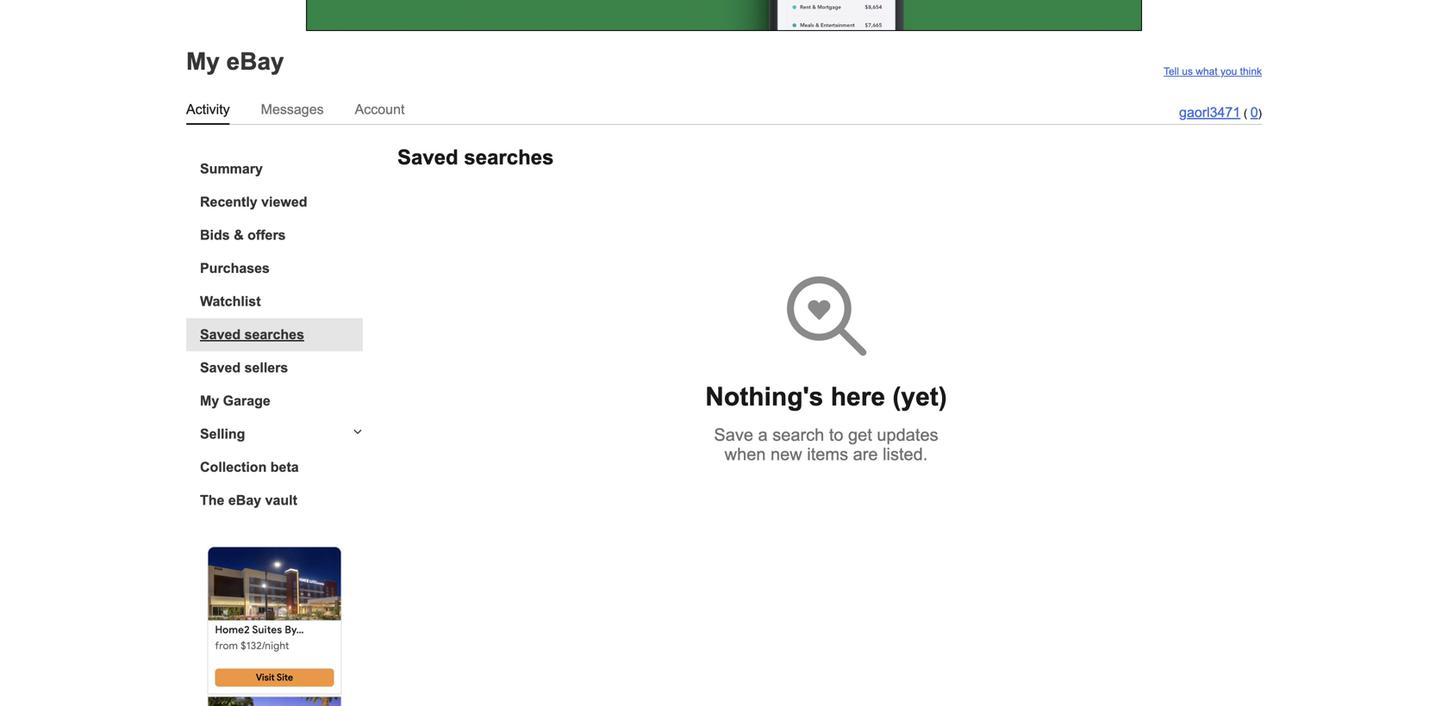 Task type: describe. For each thing, give the bounding box(es) containing it.
saved sellers link
[[200, 360, 363, 376]]

bids & offers link
[[200, 228, 363, 244]]

ebay for the
[[228, 493, 261, 509]]

tell
[[1164, 66, 1179, 77]]

listed.
[[883, 445, 928, 464]]

garage
[[223, 394, 271, 409]]

summary
[[200, 161, 263, 177]]

my garage
[[200, 394, 271, 409]]

my ebay
[[186, 48, 284, 75]]

saved for saved searches link
[[200, 327, 241, 343]]

to
[[829, 426, 844, 445]]

when
[[725, 445, 766, 464]]

my for my ebay
[[186, 48, 220, 75]]

what
[[1196, 66, 1218, 77]]

think
[[1240, 66, 1262, 77]]

offers
[[248, 228, 286, 243]]

messages link
[[261, 98, 324, 121]]

search
[[773, 426, 824, 445]]

selling button
[[186, 427, 363, 443]]

my garage link
[[200, 394, 363, 409]]

activity
[[186, 102, 230, 117]]

watchlist
[[200, 294, 261, 309]]

nothing's here (yet)
[[705, 383, 947, 412]]

nothing's
[[705, 383, 824, 412]]

vault
[[265, 493, 297, 509]]

sellers
[[244, 360, 288, 376]]

you
[[1221, 66, 1237, 77]]

collection beta
[[200, 460, 299, 475]]

viewed
[[261, 194, 307, 210]]

the ebay vault link
[[200, 493, 363, 509]]

summary link
[[200, 161, 363, 177]]

(
[[1244, 107, 1248, 120]]

purchases link
[[200, 261, 363, 277]]

save
[[714, 426, 753, 445]]

1 horizontal spatial searches
[[464, 146, 554, 169]]

1 vertical spatial advertisement element
[[206, 545, 344, 707]]

0 horizontal spatial saved searches
[[200, 327, 304, 343]]

1 vertical spatial searches
[[244, 327, 304, 343]]



Task type: locate. For each thing, give the bounding box(es) containing it.
watchlist link
[[200, 294, 363, 310]]

purchases
[[200, 261, 270, 276]]

messages
[[261, 102, 324, 117]]

2 vertical spatial saved
[[200, 360, 241, 376]]

tell us what you think link
[[1164, 66, 1262, 78]]

updates
[[877, 426, 938, 445]]

saved inside saved sellers link
[[200, 360, 241, 376]]

0 link
[[1251, 105, 1258, 120]]

the
[[200, 493, 225, 509]]

1 horizontal spatial saved searches
[[397, 146, 554, 169]]

1 vertical spatial ebay
[[228, 493, 261, 509]]

my for my garage
[[200, 394, 219, 409]]

new
[[771, 445, 802, 464]]

ebay up messages
[[226, 48, 284, 75]]

recently viewed link
[[200, 194, 363, 210]]

gaorl3471
[[1179, 105, 1241, 120]]

ebay for my
[[226, 48, 284, 75]]

0 vertical spatial ebay
[[226, 48, 284, 75]]

here
[[831, 383, 885, 412]]

account link
[[355, 98, 405, 121]]

saved down watchlist
[[200, 327, 241, 343]]

saved for saved sellers link
[[200, 360, 241, 376]]

1 vertical spatial saved searches
[[200, 327, 304, 343]]

beta
[[270, 460, 299, 475]]

are
[[853, 445, 878, 464]]

my up activity link
[[186, 48, 220, 75]]

recently viewed
[[200, 194, 307, 210]]

tell us what you think
[[1164, 66, 1262, 77]]

0 horizontal spatial searches
[[244, 327, 304, 343]]

save a search to get updates when new items are listed.
[[714, 426, 938, 464]]

advertisement element
[[306, 0, 1142, 31], [206, 545, 344, 707]]

bids & offers
[[200, 228, 286, 243]]

the ebay vault
[[200, 493, 297, 509]]

0 vertical spatial my
[[186, 48, 220, 75]]

saved
[[397, 146, 458, 169], [200, 327, 241, 343], [200, 360, 241, 376]]

recently
[[200, 194, 257, 210]]

account
[[355, 102, 405, 117]]

gaorl3471 ( 0 )
[[1179, 105, 1262, 120]]

saved searches link
[[200, 327, 363, 343]]

us
[[1182, 66, 1193, 77]]

get
[[848, 426, 872, 445]]

items
[[807, 445, 848, 464]]

)
[[1258, 107, 1262, 120]]

ebay
[[226, 48, 284, 75], [228, 493, 261, 509]]

my
[[186, 48, 220, 75], [200, 394, 219, 409]]

saved up my garage
[[200, 360, 241, 376]]

0
[[1251, 105, 1258, 120]]

gaorl3471 link
[[1179, 105, 1241, 120]]

bids
[[200, 228, 230, 243]]

saved searches
[[397, 146, 554, 169], [200, 327, 304, 343]]

searches
[[464, 146, 554, 169], [244, 327, 304, 343]]

collection
[[200, 460, 267, 475]]

1 vertical spatial saved
[[200, 327, 241, 343]]

activity link
[[186, 98, 230, 121]]

saved down account link
[[397, 146, 458, 169]]

0 vertical spatial saved
[[397, 146, 458, 169]]

0 vertical spatial searches
[[464, 146, 554, 169]]

selling
[[200, 427, 245, 442]]

1 vertical spatial my
[[200, 394, 219, 409]]

saved sellers
[[200, 360, 288, 376]]

collection beta link
[[200, 460, 363, 476]]

0 vertical spatial saved searches
[[397, 146, 554, 169]]

(yet)
[[893, 383, 947, 412]]

0 vertical spatial advertisement element
[[306, 0, 1142, 31]]

a
[[758, 426, 768, 445]]

my up 'selling'
[[200, 394, 219, 409]]

ebay right the
[[228, 493, 261, 509]]

&
[[234, 228, 244, 243]]

saved inside saved searches link
[[200, 327, 241, 343]]



Task type: vqa. For each thing, say whether or not it's contained in the screenshot.
tell
yes



